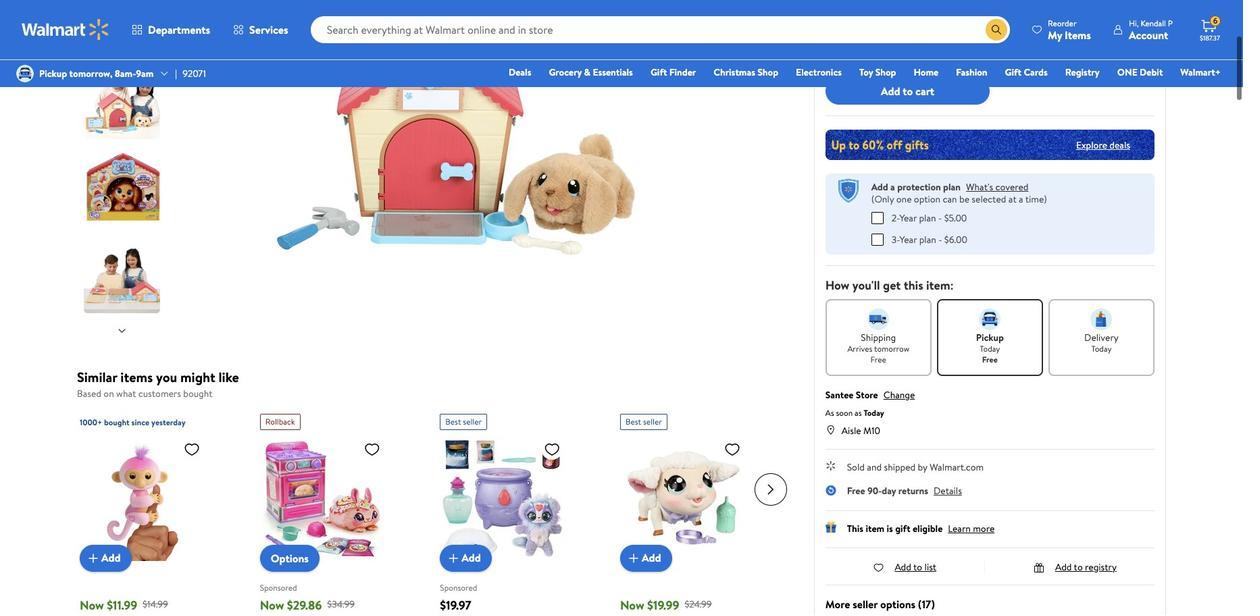 Task type: locate. For each thing, give the bounding box(es) containing it.
2 horizontal spatial to
[[1074, 561, 1083, 574]]

protection
[[898, 180, 941, 194]]

plan right the option
[[943, 180, 961, 194]]

Search search field
[[311, 16, 1010, 43]]

intent image for shipping image
[[868, 308, 889, 330]]

2 best seller from the left
[[626, 416, 662, 427]]

shop right christmas on the right top
[[758, 66, 779, 79]]

learn more button
[[948, 522, 995, 536]]

2 gift from the left
[[1005, 66, 1022, 79]]

add to cart image
[[85, 550, 101, 567]]

2 product group from the left
[[260, 409, 410, 616]]

year down 2-year plan - $5.00
[[900, 233, 917, 246]]

shop
[[758, 66, 779, 79], [876, 66, 896, 79]]

add to cart image for "little live pets my pet lamb walks, dances 25  sounds & reactions. batteries included, ages 5" image
[[626, 550, 642, 567]]

add button up '$11.99'
[[80, 545, 132, 572]]

0 horizontal spatial today
[[864, 407, 884, 419]]

one
[[1118, 66, 1138, 79]]

aisle
[[842, 424, 861, 438]]

one debit
[[1118, 66, 1163, 79]]

what
[[116, 387, 136, 401]]

now for now $49.00
[[826, 6, 863, 32]]

0 horizontal spatial add to cart image
[[446, 550, 462, 567]]

92071
[[183, 67, 206, 80]]

hi,
[[1129, 17, 1139, 29]]

year down one
[[900, 211, 917, 225]]

add button for now $11.99
[[80, 545, 132, 572]]

services
[[249, 22, 288, 37]]

to left registry
[[1074, 561, 1083, 574]]

to inside 'button'
[[903, 84, 913, 99]]

product group
[[80, 409, 230, 616], [260, 409, 410, 616], [440, 409, 591, 616], [620, 409, 771, 616]]

registry link
[[1059, 65, 1106, 80]]

6
[[1213, 15, 1218, 26]]

sponsored up $29.86
[[260, 583, 297, 594]]

2 shop from the left
[[876, 66, 896, 79]]

cart
[[916, 84, 935, 99]]

0 horizontal spatial add button
[[80, 545, 132, 572]]

1 horizontal spatial best
[[626, 416, 641, 427]]

0 vertical spatial plan
[[943, 180, 961, 194]]

toy shop
[[860, 66, 896, 79]]

&
[[584, 66, 591, 79]]

today right 'as'
[[864, 407, 884, 419]]

free left the 90-
[[847, 484, 865, 498]]

1 horizontal spatial best seller
[[626, 416, 662, 427]]

1 vertical spatial pickup
[[976, 331, 1004, 344]]

grocery & essentials link
[[543, 65, 639, 80]]

add down toy shop "link" on the top of page
[[881, 84, 900, 99]]

0 horizontal spatial to
[[903, 84, 913, 99]]

debit
[[1140, 66, 1163, 79]]

add up $19.99
[[642, 551, 661, 566]]

2-Year plan - $5.00 checkbox
[[872, 212, 884, 224]]

1 gift from the left
[[651, 66, 667, 79]]

add to cart image
[[446, 550, 462, 567], [626, 550, 642, 567]]

today inside the pickup today free
[[980, 343, 1000, 354]]

add to cart image up now $19.99 $24.99
[[626, 550, 642, 567]]

fashion
[[956, 66, 988, 79]]

1 horizontal spatial shop
[[876, 66, 896, 79]]

add left one
[[872, 180, 888, 194]]

1 horizontal spatial bought
[[183, 387, 213, 401]]

next media item image
[[714, 51, 730, 67]]

gift for gift finder
[[651, 66, 667, 79]]

toy
[[860, 66, 873, 79]]

2 horizontal spatial add button
[[620, 545, 672, 572]]

as
[[855, 407, 862, 419]]

shop inside toy shop "link"
[[876, 66, 896, 79]]

3 product group from the left
[[440, 409, 591, 616]]

change button
[[884, 388, 915, 402]]

now up the you
[[826, 6, 863, 32]]

little live pets my puppy's home interactive puppy and kennel, 25+ sounds and reactions, ages 5+ - image 2 of 20 image
[[84, 0, 163, 52]]

plan for $6.00
[[919, 233, 936, 246]]

add to favorites list, magic mixies color surprise magic purple cauldron, colors and styles may vary, ages 5 image
[[544, 441, 560, 458]]

2 horizontal spatial free
[[982, 354, 998, 365]]

2 horizontal spatial seller
[[853, 597, 878, 612]]

home link
[[908, 65, 945, 80]]

add button up sponsored $19.97
[[440, 545, 492, 572]]

soon
[[836, 407, 853, 419]]

1 horizontal spatial gift
[[1005, 66, 1022, 79]]

$49.00
[[868, 6, 925, 32]]

2 horizontal spatial today
[[1092, 343, 1112, 354]]

1 horizontal spatial today
[[980, 343, 1000, 354]]

3 add button from the left
[[620, 545, 672, 572]]

- left $5.00
[[939, 211, 942, 225]]

1 vertical spatial plan
[[919, 211, 936, 225]]

2 add to cart image from the left
[[626, 550, 642, 567]]

today down intent image for pickup
[[980, 343, 1000, 354]]

0 vertical spatial bought
[[183, 387, 213, 401]]

 image
[[16, 65, 34, 82]]

1 best from the left
[[446, 416, 461, 427]]

today for pickup
[[980, 343, 1000, 354]]

$29.86
[[287, 597, 322, 614]]

4 product group from the left
[[620, 409, 771, 616]]

2 year from the top
[[900, 233, 917, 246]]

1 add to cart image from the left
[[446, 550, 462, 567]]

add to registry button
[[1034, 561, 1117, 574]]

add up sponsored $19.97
[[462, 551, 481, 566]]

free down intent image for pickup
[[982, 354, 998, 365]]

sponsored now $29.86 $34.99
[[260, 583, 355, 614]]

| 92071
[[175, 67, 206, 80]]

bought down might
[[183, 387, 213, 401]]

product group containing now $11.99
[[80, 409, 230, 616]]

aisle m10
[[842, 424, 881, 438]]

free down shipping
[[871, 354, 887, 365]]

reorder
[[1048, 17, 1077, 29]]

1 year from the top
[[900, 211, 917, 225]]

christmas
[[714, 66, 756, 79]]

1 horizontal spatial add to cart image
[[626, 550, 642, 567]]

explore deals link
[[1071, 133, 1136, 157]]

1 vertical spatial year
[[900, 233, 917, 246]]

0 horizontal spatial bought
[[104, 417, 130, 428]]

1000+ bought since yesterday
[[80, 417, 186, 428]]

more
[[973, 522, 995, 536]]

walmart.com
[[930, 461, 984, 474]]

plan for $5.00
[[919, 211, 936, 225]]

to left cart
[[903, 84, 913, 99]]

0 vertical spatial pickup
[[39, 67, 67, 80]]

add to registry
[[1056, 561, 1117, 574]]

1 horizontal spatial seller
[[643, 416, 662, 427]]

pickup for tomorrow,
[[39, 67, 67, 80]]

-
[[939, 211, 942, 225], [939, 233, 942, 246]]

shop inside christmas shop link
[[758, 66, 779, 79]]

1 product group from the left
[[80, 409, 230, 616]]

plan
[[943, 180, 961, 194], [919, 211, 936, 225], [919, 233, 936, 246]]

1000+
[[80, 417, 102, 428]]

p
[[1168, 17, 1173, 29]]

add to favorites list, fingerlings interactive baby monkey harmony, 70  sounds & reactions, heart lights up, fuzzy faux fur, reacts to touch (ages 5 ) image
[[184, 441, 200, 458]]

learn more about strikethrough prices image
[[959, 18, 970, 28]]

legal information image
[[928, 53, 939, 64]]

price
[[826, 53, 844, 65]]

a right at
[[1019, 193, 1024, 206]]

rollback
[[265, 416, 295, 427]]

add to cart image up sponsored $19.97
[[446, 550, 462, 567]]

1 best seller from the left
[[446, 416, 482, 427]]

0 horizontal spatial sponsored
[[260, 583, 297, 594]]

item
[[866, 522, 885, 536]]

items
[[121, 368, 153, 387]]

add button
[[80, 545, 132, 572], [440, 545, 492, 572], [620, 545, 672, 572]]

a left one
[[891, 180, 895, 194]]

0 horizontal spatial pickup
[[39, 67, 67, 80]]

1 horizontal spatial free
[[871, 354, 887, 365]]

$24.99
[[685, 598, 712, 612]]

bought left since at the left of the page
[[104, 417, 130, 428]]

m10
[[864, 424, 881, 438]]

covered
[[996, 180, 1029, 194]]

one debit link
[[1111, 65, 1169, 80]]

today inside the delivery today
[[1092, 343, 1112, 354]]

sponsored up $19.97
[[440, 583, 477, 594]]

year for 2-
[[900, 211, 917, 225]]

account
[[1129, 27, 1169, 42]]

- left $6.00
[[939, 233, 942, 246]]

(only
[[872, 193, 894, 206]]

2 best from the left
[[626, 416, 641, 427]]

how
[[826, 277, 850, 294]]

2 vertical spatial plan
[[919, 233, 936, 246]]

sponsored inside sponsored now $29.86 $34.99
[[260, 583, 297, 594]]

departments
[[148, 22, 210, 37]]

up to sixty percent off deals. shop now. image
[[826, 130, 1155, 160]]

0 horizontal spatial a
[[891, 180, 895, 194]]

today down the 'intent image for delivery'
[[1092, 343, 1112, 354]]

plan inside add a protection plan what's covered (only one option can be selected at a time)
[[943, 180, 961, 194]]

now left '$11.99'
[[80, 597, 104, 614]]

this item is gift eligible learn more
[[847, 522, 995, 536]]

plan down 2-year plan - $5.00
[[919, 233, 936, 246]]

1 sponsored from the left
[[260, 583, 297, 594]]

walmart+
[[1181, 66, 1221, 79]]

gift left finder
[[651, 66, 667, 79]]

1 add button from the left
[[80, 545, 132, 572]]

1 shop from the left
[[758, 66, 779, 79]]

cookeez makery cinnamon treatz pink oven, scented, interactive plush, styles vary, ages 5+ image
[[260, 436, 386, 561]]

now for now $11.99 $14.99
[[80, 597, 104, 614]]

0 horizontal spatial best
[[446, 416, 461, 427]]

as
[[826, 407, 834, 419]]

you'll
[[853, 277, 880, 294]]

shop down purchased
[[876, 66, 896, 79]]

gift left cards
[[1005, 66, 1022, 79]]

gift for gift cards
[[1005, 66, 1022, 79]]

0 horizontal spatial seller
[[463, 416, 482, 427]]

0 horizontal spatial best seller
[[446, 416, 482, 427]]

(17)
[[918, 597, 935, 612]]

1 horizontal spatial add button
[[440, 545, 492, 572]]

3-Year plan - $6.00 checkbox
[[872, 233, 884, 246]]

1 horizontal spatial sponsored
[[440, 583, 477, 594]]

delivery today
[[1085, 331, 1119, 354]]

0 vertical spatial year
[[900, 211, 917, 225]]

online
[[904, 53, 925, 65]]

sponsored
[[260, 583, 297, 594], [440, 583, 477, 594]]

list
[[925, 561, 937, 574]]

services button
[[222, 14, 300, 46]]

1 horizontal spatial to
[[914, 561, 923, 574]]

0 horizontal spatial gift
[[651, 66, 667, 79]]

add a protection plan what's covered (only one option can be selected at a time)
[[872, 180, 1047, 206]]

0 vertical spatial -
[[939, 211, 942, 225]]

search icon image
[[991, 24, 1002, 35]]

wpp logo image
[[836, 179, 861, 203]]

finder
[[670, 66, 696, 79]]

selected
[[972, 193, 1007, 206]]

1 vertical spatial -
[[939, 233, 942, 246]]

now left $29.86
[[260, 597, 284, 614]]

$11.99
[[107, 597, 137, 614]]

- for $5.00
[[939, 211, 942, 225]]

add to list button
[[873, 561, 937, 574]]

pickup down intent image for pickup
[[976, 331, 1004, 344]]

best for magic mixies color surprise magic purple cauldron, colors and styles may vary, ages 5 image
[[446, 416, 461, 427]]

now for now $19.99 $24.99
[[620, 597, 645, 614]]

add button up $19.99
[[620, 545, 672, 572]]

1 horizontal spatial pickup
[[976, 331, 1004, 344]]

free inside the pickup today free
[[982, 354, 998, 365]]

learn
[[948, 522, 971, 536]]

best seller for magic mixies color surprise magic purple cauldron, colors and styles may vary, ages 5 image
[[446, 416, 482, 427]]

is
[[887, 522, 893, 536]]

free
[[871, 354, 887, 365], [982, 354, 998, 365], [847, 484, 865, 498]]

plan down the option
[[919, 211, 936, 225]]

now left $19.99
[[620, 597, 645, 614]]

intent image for pickup image
[[979, 308, 1001, 330]]

pickup left "tomorrow,"
[[39, 67, 67, 80]]

2 sponsored from the left
[[440, 583, 477, 594]]

you
[[156, 368, 177, 387]]

0 horizontal spatial shop
[[758, 66, 779, 79]]

to left list
[[914, 561, 923, 574]]



Task type: describe. For each thing, give the bounding box(es) containing it.
options
[[271, 551, 309, 566]]

options link
[[260, 545, 320, 572]]

deals
[[1110, 138, 1131, 152]]

change
[[884, 388, 915, 402]]

similar items you might like based on what customers bought
[[77, 368, 239, 401]]

Walmart Site-Wide search field
[[311, 16, 1010, 43]]

price when purchased online
[[826, 53, 925, 65]]

2-
[[892, 211, 900, 225]]

little live pets my puppy's home interactive puppy and kennel, 25+ sounds and reactions, ages 5+ - image 3 of 20 image
[[84, 60, 163, 139]]

shop for christmas shop
[[758, 66, 779, 79]]

santee
[[826, 388, 854, 402]]

add to favorites list, cookeez makery cinnamon treatz pink oven, scented, interactive plush, styles vary, ages 5+ image
[[364, 441, 380, 458]]

shop for toy shop
[[876, 66, 896, 79]]

sponsored for $19.97
[[440, 583, 477, 594]]

more seller options (17)
[[826, 597, 935, 612]]

store
[[856, 388, 878, 402]]

1 horizontal spatial a
[[1019, 193, 1024, 206]]

next image image
[[117, 325, 127, 336]]

fingerlings interactive baby monkey harmony, 70  sounds & reactions, heart lights up, fuzzy faux fur, reacts to touch (ages 5 ) image
[[80, 436, 205, 561]]

hi, kendall p account
[[1129, 17, 1173, 42]]

product group containing now $29.86
[[260, 409, 410, 616]]

little live pets my pet lamb walks, dances 25  sounds & reactions. batteries included, ages 5 image
[[620, 436, 746, 561]]

best for "little live pets my pet lamb walks, dances 25  sounds & reactions. batteries included, ages 5" image
[[626, 416, 641, 427]]

option
[[914, 193, 941, 206]]

delivery
[[1085, 331, 1119, 344]]

today for delivery
[[1092, 343, 1112, 354]]

1 vertical spatial bought
[[104, 417, 130, 428]]

grocery & essentials
[[549, 66, 633, 79]]

sold and shipped by walmart.com
[[847, 461, 984, 474]]

bought inside similar items you might like based on what customers bought
[[183, 387, 213, 401]]

product group containing $19.97
[[440, 409, 591, 616]]

now $49.00
[[826, 6, 925, 32]]

you save $10.99
[[828, 35, 898, 50]]

2 add button from the left
[[440, 545, 492, 572]]

- for $6.00
[[939, 233, 942, 246]]

product group containing now $19.99
[[620, 409, 771, 616]]

customers
[[138, 387, 181, 401]]

registry
[[1066, 66, 1100, 79]]

gift finder link
[[645, 65, 702, 80]]

like
[[219, 368, 239, 387]]

explore deals
[[1076, 138, 1131, 152]]

sponsored for now
[[260, 583, 297, 594]]

to for registry
[[1074, 561, 1083, 574]]

pickup for today
[[976, 331, 1004, 344]]

options
[[881, 597, 916, 612]]

free inside "shipping arrives tomorrow free"
[[871, 354, 887, 365]]

magic mixies color surprise magic purple cauldron, colors and styles may vary, ages 5 image
[[440, 436, 566, 561]]

since
[[132, 417, 149, 428]]

walmart image
[[22, 19, 109, 41]]

registry
[[1085, 561, 1117, 574]]

0 horizontal spatial free
[[847, 484, 865, 498]]

add inside add a protection plan what's covered (only one option can be selected at a time)
[[872, 180, 888, 194]]

add to cart
[[881, 84, 935, 99]]

year for 3-
[[900, 233, 917, 246]]

seller for "little live pets my pet lamb walks, dances 25  sounds & reactions. batteries included, ages 5" image
[[643, 416, 662, 427]]

$14.99
[[143, 598, 168, 612]]

electronics link
[[790, 65, 848, 80]]

3-year plan - $6.00
[[892, 233, 968, 246]]

shipped
[[884, 461, 916, 474]]

pickup today free
[[976, 331, 1004, 365]]

$59.99
[[930, 16, 956, 30]]

can
[[943, 193, 957, 206]]

$187.37
[[1200, 33, 1220, 43]]

more
[[826, 597, 850, 612]]

to for cart
[[903, 84, 913, 99]]

add to cart image for magic mixies color surprise magic purple cauldron, colors and styles may vary, ages 5 image
[[446, 550, 462, 567]]

electronics
[[796, 66, 842, 79]]

add to favorites list, little live pets my pet lamb walks, dances 25  sounds & reactions. batteries included, ages 5 image
[[724, 441, 741, 458]]

sponsored $19.97
[[440, 583, 477, 614]]

today inside santee store change as soon as today
[[864, 407, 884, 419]]

tomorrow,
[[69, 67, 112, 80]]

next slide for similar items you might like list image
[[755, 473, 787, 506]]

add button for now $19.99
[[620, 545, 672, 572]]

christmas shop link
[[708, 65, 785, 80]]

day
[[882, 484, 896, 498]]

little live pets my puppy's home interactive puppy and kennel, 25+ sounds and reactions, ages 5+ image
[[266, 0, 699, 285]]

toy shop link
[[854, 65, 902, 80]]

kendall
[[1141, 17, 1166, 29]]

time)
[[1026, 193, 1047, 206]]

2-year plan - $5.00
[[892, 211, 967, 225]]

to for list
[[914, 561, 923, 574]]

purchased
[[866, 53, 902, 65]]

gift cards
[[1005, 66, 1048, 79]]

tomorrow
[[874, 343, 910, 354]]

add left list
[[895, 561, 912, 574]]

gift finder
[[651, 66, 696, 79]]

grocery
[[549, 66, 582, 79]]

add inside 'button'
[[881, 84, 900, 99]]

little live pets my puppy's home interactive puppy and kennel, 25+ sounds and reactions, ages 5+ - image 5 of 20 image
[[84, 234, 163, 314]]

gift cards link
[[999, 65, 1054, 80]]

free 90-day returns details
[[847, 484, 962, 498]]

$6.00
[[945, 233, 968, 246]]

at
[[1009, 193, 1017, 206]]

reorder my items
[[1048, 17, 1091, 42]]

6 $187.37
[[1200, 15, 1220, 43]]

90-
[[868, 484, 882, 498]]

what's covered button
[[966, 180, 1029, 194]]

how you'll get this item:
[[826, 277, 954, 294]]

best seller for "little live pets my pet lamb walks, dances 25  sounds & reactions. batteries included, ages 5" image
[[626, 416, 662, 427]]

what's
[[966, 180, 994, 194]]

by
[[918, 461, 928, 474]]

$5.00
[[944, 211, 967, 225]]

gifting made easy image
[[826, 522, 836, 533]]

cards
[[1024, 66, 1048, 79]]

add up '$11.99'
[[101, 551, 121, 566]]

|
[[175, 67, 177, 80]]

little live pets my puppy's home interactive puppy and kennel, 25+ sounds and reactions, ages 5+ - image 4 of 20 image
[[84, 147, 163, 226]]

intent image for delivery image
[[1091, 308, 1113, 330]]

add left registry
[[1056, 561, 1072, 574]]

seller for magic mixies color surprise magic purple cauldron, colors and styles may vary, ages 5 image
[[463, 416, 482, 427]]

you
[[828, 35, 843, 49]]

3-
[[892, 233, 900, 246]]

this
[[847, 522, 864, 536]]

santee store change as soon as today
[[826, 388, 915, 419]]

yesterday
[[151, 417, 186, 428]]

shipping arrives tomorrow free
[[848, 331, 910, 365]]

now inside sponsored now $29.86 $34.99
[[260, 597, 284, 614]]

pickup tomorrow, 8am-9am
[[39, 67, 154, 80]]

essentials
[[593, 66, 633, 79]]



Task type: vqa. For each thing, say whether or not it's contained in the screenshot.
the today corresponding to Delivery
yes



